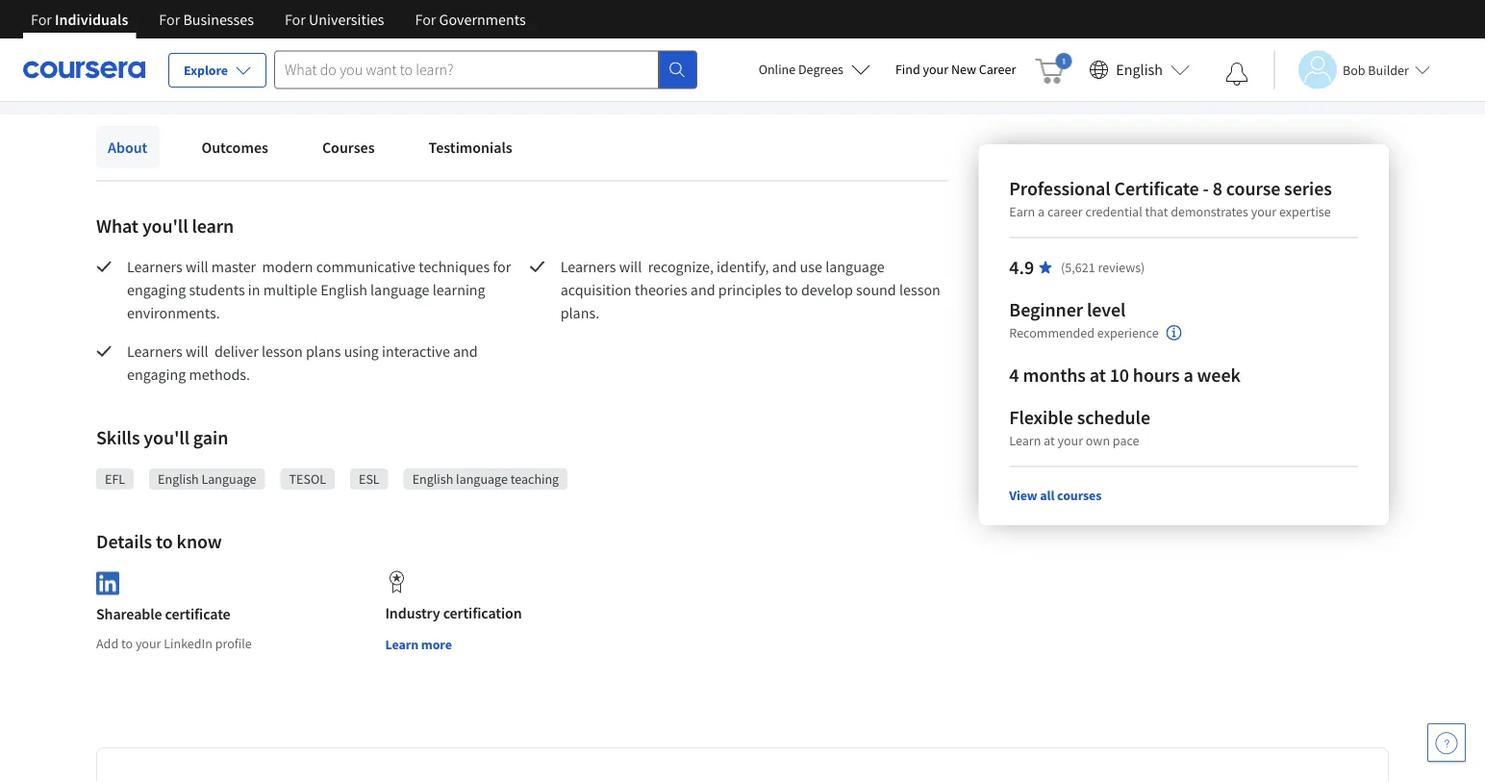 Task type: vqa. For each thing, say whether or not it's contained in the screenshot.
knowledge
no



Task type: locate. For each thing, give the bounding box(es) containing it.
will up methods.
[[186, 341, 208, 361]]

2 horizontal spatial and
[[772, 257, 797, 276]]

for up 'with'
[[159, 10, 180, 29]]

will inside learners will master  modern communicative techniques for engaging students in multiple english language learning environments.
[[186, 257, 208, 276]]

at inside flexible schedule learn at your own pace
[[1044, 432, 1055, 449]]

learners for learners will master  modern communicative techniques for engaging students in multiple english language learning environments.
[[127, 257, 183, 276]]

communicative
[[316, 257, 416, 276]]

language down communicative
[[370, 280, 430, 299]]

and left use
[[772, 257, 797, 276]]

series
[[1284, 177, 1332, 201]]

courses
[[322, 138, 375, 157]]

earn
[[1009, 203, 1035, 220]]

language
[[825, 257, 885, 276], [370, 280, 430, 299], [456, 470, 508, 488]]

know
[[177, 530, 222, 554]]

learners will  recognize, identify, and use language acquisition theories and principles to develop sound lesson plans.
[[560, 257, 944, 322]]

2 vertical spatial learn
[[385, 636, 418, 653]]

for left individuals
[[31, 10, 52, 29]]

0 vertical spatial you'll
[[142, 214, 188, 238]]

at
[[1090, 363, 1106, 387], [1044, 432, 1055, 449]]

skills
[[96, 426, 140, 450]]

develop
[[801, 280, 853, 299]]

plans.
[[560, 303, 599, 322]]

learners down what you'll learn
[[127, 257, 183, 276]]

learn right •
[[326, 47, 362, 66]]

online
[[759, 61, 796, 78]]

(5,621
[[1061, 259, 1095, 276]]

testimonials
[[429, 138, 512, 157]]

english for english language teaching
[[412, 470, 453, 488]]

governments
[[439, 10, 526, 29]]

courses
[[1057, 487, 1102, 504]]

students
[[189, 280, 245, 299]]

linkedin
[[164, 635, 212, 652]]

language left teaching
[[456, 470, 508, 488]]

industry certification
[[385, 603, 522, 622]]

builder
[[1368, 61, 1409, 78]]

more down universities
[[365, 47, 399, 66]]

2 vertical spatial to
[[121, 635, 133, 652]]

sound
[[856, 280, 896, 299]]

skills you'll gain
[[96, 426, 228, 450]]

to left know
[[156, 530, 173, 554]]

you'll left gain
[[144, 426, 189, 450]]

you'll left learn at the top left of page
[[142, 214, 188, 238]]

learn down "industry"
[[385, 636, 418, 653]]

1 horizontal spatial learn
[[385, 636, 418, 653]]

0 horizontal spatial and
[[453, 341, 478, 361]]

to
[[785, 280, 798, 299], [156, 530, 173, 554], [121, 635, 133, 652]]

language up sound
[[825, 257, 885, 276]]

english for english language
[[158, 470, 199, 488]]

to right add
[[121, 635, 133, 652]]

at down flexible
[[1044, 432, 1055, 449]]

efl
[[105, 470, 125, 488]]

about link
[[96, 126, 159, 168]]

1 vertical spatial learn
[[1009, 432, 1041, 449]]

more down industry certification on the bottom of the page
[[421, 636, 452, 653]]

0 horizontal spatial a
[[1038, 203, 1045, 220]]

language inside learners will master  modern communicative techniques for engaging students in multiple english language learning environments.
[[370, 280, 430, 299]]

1 vertical spatial a
[[1184, 363, 1193, 387]]

to left develop
[[785, 280, 798, 299]]

1 horizontal spatial lesson
[[899, 280, 941, 299]]

you'll for skills
[[144, 426, 189, 450]]

and right interactive
[[453, 341, 478, 361]]

for left universities
[[285, 10, 306, 29]]

lesson left the plans
[[262, 341, 303, 361]]

•
[[312, 46, 318, 67]]

a left week
[[1184, 363, 1193, 387]]

and down recognize,
[[691, 280, 715, 299]]

None search field
[[274, 50, 697, 89]]

banner navigation
[[15, 0, 541, 38]]

learners inside learners will  deliver lesson plans using interactive and engaging methods.
[[127, 341, 183, 361]]

1 vertical spatial lesson
[[262, 341, 303, 361]]

1 vertical spatial to
[[156, 530, 173, 554]]

for left governments
[[415, 10, 436, 29]]

lesson right sound
[[899, 280, 941, 299]]

0 vertical spatial a
[[1038, 203, 1045, 220]]

2 engaging from the top
[[127, 365, 186, 384]]

2 horizontal spatial learn
[[1009, 432, 1041, 449]]

0 vertical spatial language
[[825, 257, 885, 276]]

learners down the environments.
[[127, 341, 183, 361]]

a right earn
[[1038, 203, 1045, 220]]

0 horizontal spatial at
[[1044, 432, 1055, 449]]

use
[[800, 257, 822, 276]]

learners will  deliver lesson plans using interactive and engaging methods.
[[127, 341, 481, 384]]

your
[[923, 61, 949, 78], [1251, 203, 1277, 220], [1058, 432, 1083, 449], [136, 635, 161, 652]]

1 vertical spatial engaging
[[127, 365, 186, 384]]

for
[[31, 10, 52, 29], [159, 10, 180, 29], [285, 10, 306, 29], [415, 10, 436, 29]]

a
[[1038, 203, 1045, 220], [1184, 363, 1193, 387]]

0 horizontal spatial more
[[365, 47, 399, 66]]

learners inside learners will master  modern communicative techniques for engaging students in multiple english language learning environments.
[[127, 257, 183, 276]]

your down course
[[1251, 203, 1277, 220]]

will for theories
[[619, 257, 642, 276]]

0 horizontal spatial language
[[370, 280, 430, 299]]

online degrees button
[[743, 48, 886, 90]]

will inside learners will  recognize, identify, and use language acquisition theories and principles to develop sound lesson plans.
[[619, 257, 642, 276]]

details to know
[[96, 530, 222, 554]]

environments.
[[127, 303, 220, 322]]

recognize,
[[648, 257, 714, 276]]

english inside english button
[[1116, 60, 1163, 79]]

to inside learners will  recognize, identify, and use language acquisition theories and principles to develop sound lesson plans.
[[785, 280, 798, 299]]

what you'll learn
[[96, 214, 234, 238]]

individuals
[[55, 10, 128, 29]]

for for individuals
[[31, 10, 52, 29]]

experience
[[1097, 325, 1159, 342]]

more
[[365, 47, 399, 66], [421, 636, 452, 653]]

lesson inside learners will  recognize, identify, and use language acquisition theories and principles to develop sound lesson plans.
[[899, 280, 941, 299]]

4 for from the left
[[415, 10, 436, 29]]

what
[[96, 214, 138, 238]]

for for universities
[[285, 10, 306, 29]]

techniques
[[419, 257, 490, 276]]

learn down flexible
[[1009, 432, 1041, 449]]

1 horizontal spatial at
[[1090, 363, 1106, 387]]

your right find
[[923, 61, 949, 78]]

will up students
[[186, 257, 208, 276]]

1 horizontal spatial language
[[456, 470, 508, 488]]

english language teaching
[[412, 470, 559, 488]]

1 for from the left
[[31, 10, 52, 29]]

degrees
[[798, 61, 844, 78]]

0 vertical spatial to
[[785, 280, 798, 299]]

at left 10
[[1090, 363, 1106, 387]]

learners up acquisition
[[560, 257, 616, 276]]

methods.
[[189, 365, 250, 384]]

learners inside learners will  recognize, identify, and use language acquisition theories and principles to develop sound lesson plans.
[[560, 257, 616, 276]]

0 horizontal spatial lesson
[[262, 341, 303, 361]]

0 vertical spatial learn
[[326, 47, 362, 66]]

career
[[1047, 203, 1083, 220]]

level
[[1087, 298, 1126, 322]]

2 vertical spatial language
[[456, 470, 508, 488]]

coursera image
[[23, 54, 145, 85]]

outcomes link
[[190, 126, 280, 168]]

0 horizontal spatial learn
[[326, 47, 362, 66]]

will inside learners will  deliver lesson plans using interactive and engaging methods.
[[186, 341, 208, 361]]

1 vertical spatial and
[[691, 280, 715, 299]]

for for businesses
[[159, 10, 180, 29]]

add to your linkedin profile
[[96, 635, 252, 652]]

0 vertical spatial more
[[365, 47, 399, 66]]

professional
[[1009, 177, 1111, 201]]

hours
[[1133, 363, 1180, 387]]

2 horizontal spatial language
[[825, 257, 885, 276]]

english right esl
[[412, 470, 453, 488]]

to for know
[[156, 530, 173, 554]]

your left own
[[1058, 432, 1083, 449]]

gain
[[193, 426, 228, 450]]

help center image
[[1435, 731, 1458, 754]]

to for your
[[121, 635, 133, 652]]

more inside the "• learn more"
[[365, 47, 399, 66]]

0 vertical spatial lesson
[[899, 280, 941, 299]]

english
[[1116, 60, 1163, 79], [320, 280, 367, 299], [158, 470, 199, 488], [412, 470, 453, 488]]

included with
[[96, 47, 187, 66]]

english right shopping cart: 1 item image
[[1116, 60, 1163, 79]]

credential
[[1086, 203, 1142, 220]]

shopping cart: 1 item image
[[1035, 53, 1072, 84]]

1 vertical spatial at
[[1044, 432, 1055, 449]]

using
[[344, 341, 379, 361]]

2 for from the left
[[159, 10, 180, 29]]

2 horizontal spatial to
[[785, 280, 798, 299]]

engaging
[[127, 280, 186, 299], [127, 365, 186, 384]]

english down communicative
[[320, 280, 367, 299]]

universities
[[309, 10, 384, 29]]

master
[[211, 257, 256, 276]]

pace
[[1113, 432, 1139, 449]]

lesson
[[899, 280, 941, 299], [262, 341, 303, 361]]

2 vertical spatial and
[[453, 341, 478, 361]]

english down skills you'll gain
[[158, 470, 199, 488]]

1 vertical spatial language
[[370, 280, 430, 299]]

0 horizontal spatial to
[[121, 635, 133, 652]]

engaging left methods.
[[127, 365, 186, 384]]

1 horizontal spatial more
[[421, 636, 452, 653]]

What do you want to learn? text field
[[274, 50, 659, 89]]

0 vertical spatial engaging
[[127, 280, 186, 299]]

1 vertical spatial you'll
[[144, 426, 189, 450]]

engaging up the environments.
[[127, 280, 186, 299]]

1 vertical spatial more
[[421, 636, 452, 653]]

learn
[[192, 214, 234, 238]]

4.9
[[1009, 255, 1034, 279]]

recommended
[[1009, 325, 1095, 342]]

a inside professional certificate - 8 course series earn a career credential that demonstrates your expertise
[[1038, 203, 1045, 220]]

will up the theories
[[619, 257, 642, 276]]

teaching
[[510, 470, 559, 488]]

0 vertical spatial at
[[1090, 363, 1106, 387]]

english button
[[1081, 38, 1198, 101]]

about
[[108, 138, 148, 157]]

information about difficulty level pre-requisites. image
[[1166, 325, 1182, 341]]

1 engaging from the top
[[127, 280, 186, 299]]

recommended experience
[[1009, 325, 1159, 342]]

3 for from the left
[[285, 10, 306, 29]]

1 horizontal spatial to
[[156, 530, 173, 554]]

tesol
[[289, 470, 326, 488]]



Task type: describe. For each thing, give the bounding box(es) containing it.
1 horizontal spatial and
[[691, 280, 715, 299]]

for for governments
[[415, 10, 436, 29]]

learn inside button
[[385, 636, 418, 653]]

expertise
[[1279, 203, 1331, 220]]

industry
[[385, 603, 440, 622]]

acquisition
[[560, 280, 632, 299]]

and inside learners will  deliver lesson plans using interactive and engaging methods.
[[453, 341, 478, 361]]

will for students
[[186, 257, 208, 276]]

flexible
[[1009, 405, 1073, 429]]

deliver
[[214, 341, 258, 361]]

learners will master  modern communicative techniques for engaging students in multiple english language learning environments.
[[127, 257, 514, 322]]

learn more link
[[326, 45, 399, 68]]

language
[[202, 470, 256, 488]]

own
[[1086, 432, 1110, 449]]

view all courses
[[1009, 487, 1102, 504]]

you'll for what
[[142, 214, 188, 238]]

your inside professional certificate - 8 course series earn a career credential that demonstrates your expertise
[[1251, 203, 1277, 220]]

interactive
[[382, 341, 450, 361]]

bob builder
[[1343, 61, 1409, 78]]

coursera plus image
[[187, 52, 305, 63]]

that
[[1145, 203, 1168, 220]]

learn inside flexible schedule learn at your own pace
[[1009, 432, 1041, 449]]

for
[[493, 257, 511, 276]]

career
[[979, 61, 1016, 78]]

demonstrates
[[1171, 203, 1248, 220]]

learning
[[433, 280, 485, 299]]

bob builder button
[[1274, 50, 1430, 89]]

view all courses link
[[1009, 487, 1102, 504]]

online degrees
[[759, 61, 844, 78]]

view
[[1009, 487, 1038, 504]]

all
[[1040, 487, 1055, 504]]

principles
[[718, 280, 782, 299]]

more inside button
[[421, 636, 452, 653]]

shareable
[[96, 605, 162, 624]]

add
[[96, 635, 118, 652]]

plans
[[306, 341, 341, 361]]

english for english
[[1116, 60, 1163, 79]]

identify,
[[717, 257, 769, 276]]

engaging inside learners will master  modern communicative techniques for engaging students in multiple english language learning environments.
[[127, 280, 186, 299]]

course
[[1226, 177, 1280, 201]]

4 months at 10 hours a week
[[1009, 363, 1241, 387]]

months
[[1023, 363, 1086, 387]]

• learn more
[[312, 46, 399, 67]]

certificate
[[165, 605, 231, 624]]

included
[[96, 47, 153, 66]]

10
[[1110, 363, 1129, 387]]

explore
[[184, 62, 228, 79]]

esl
[[359, 470, 380, 488]]

theories
[[635, 280, 687, 299]]

your inside flexible schedule learn at your own pace
[[1058, 432, 1083, 449]]

1 horizontal spatial a
[[1184, 363, 1193, 387]]

0 vertical spatial and
[[772, 257, 797, 276]]

find
[[895, 61, 920, 78]]

new
[[951, 61, 976, 78]]

learners for learners will  deliver lesson plans using interactive and engaging methods.
[[127, 341, 183, 361]]

engaging inside learners will  deliver lesson plans using interactive and engaging methods.
[[127, 365, 186, 384]]

testimonials link
[[417, 126, 524, 168]]

multiple
[[263, 280, 317, 299]]

modern
[[262, 257, 313, 276]]

for governments
[[415, 10, 526, 29]]

profile
[[215, 635, 252, 652]]

your down 'shareable certificate'
[[136, 635, 161, 652]]

learn inside the "• learn more"
[[326, 47, 362, 66]]

bob
[[1343, 61, 1365, 78]]

show notifications image
[[1225, 63, 1249, 86]]

certificate
[[1114, 177, 1199, 201]]

-
[[1203, 177, 1209, 201]]

for individuals
[[31, 10, 128, 29]]

8
[[1213, 177, 1223, 201]]

for businesses
[[159, 10, 254, 29]]

find your new career
[[895, 61, 1016, 78]]

lesson inside learners will  deliver lesson plans using interactive and engaging methods.
[[262, 341, 303, 361]]

for universities
[[285, 10, 384, 29]]

businesses
[[183, 10, 254, 29]]

beginner
[[1009, 298, 1083, 322]]

outcomes
[[201, 138, 268, 157]]

in
[[248, 280, 260, 299]]

reviews)
[[1098, 259, 1145, 276]]

language inside learners will  recognize, identify, and use language acquisition theories and principles to develop sound lesson plans.
[[825, 257, 885, 276]]

4
[[1009, 363, 1019, 387]]

explore button
[[168, 53, 266, 88]]

will for engaging
[[186, 341, 208, 361]]

learn more button
[[385, 635, 452, 654]]

details
[[96, 530, 152, 554]]

learners for learners will  recognize, identify, and use language acquisition theories and principles to develop sound lesson plans.
[[560, 257, 616, 276]]

english inside learners will master  modern communicative techniques for engaging students in multiple english language learning environments.
[[320, 280, 367, 299]]

learn more
[[385, 636, 452, 653]]



